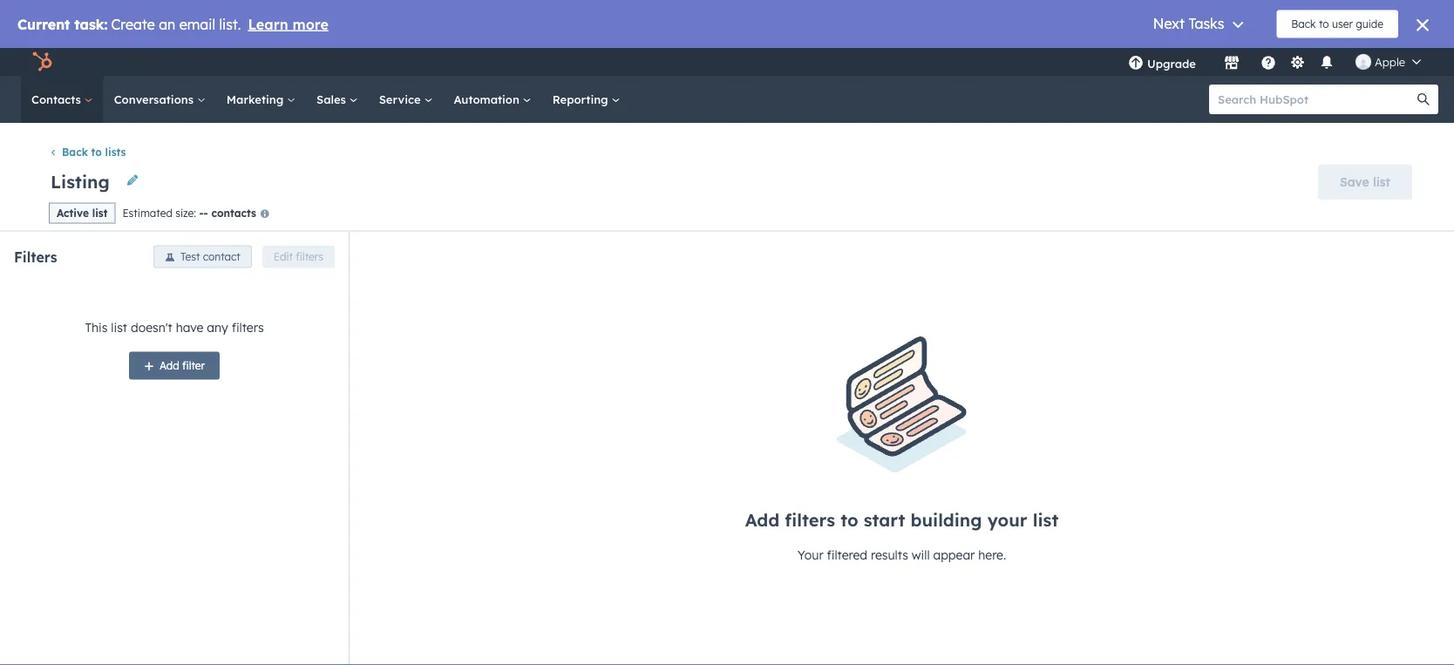 Task type: describe. For each thing, give the bounding box(es) containing it.
add filter
[[160, 359, 205, 372]]

your
[[987, 509, 1028, 530]]

automation
[[454, 92, 523, 106]]

conversations
[[114, 92, 197, 106]]

building
[[911, 509, 982, 530]]

this list doesn't have any filters
[[85, 320, 264, 335]]

notifications image
[[1319, 56, 1335, 71]]

upgrade image
[[1128, 56, 1144, 71]]

save list button
[[1318, 165, 1412, 200]]

back to lists link
[[49, 145, 126, 159]]

edit
[[274, 250, 293, 263]]

List name field
[[49, 169, 115, 193]]

upgrade
[[1147, 56, 1196, 71]]

estimated
[[122, 206, 173, 219]]

filters for edit filters
[[296, 250, 323, 263]]

contact
[[203, 250, 240, 263]]

bob builder image
[[1356, 54, 1371, 70]]

back
[[62, 145, 88, 159]]

hubspot image
[[31, 51, 52, 72]]

search image
[[1418, 93, 1430, 105]]

will
[[912, 547, 930, 562]]

list for active
[[92, 207, 108, 220]]

test
[[181, 250, 200, 263]]

filtered
[[827, 547, 867, 562]]

filter
[[182, 359, 205, 372]]

start
[[864, 509, 905, 530]]

your
[[798, 547, 824, 562]]

hubspot link
[[21, 51, 65, 72]]

save list
[[1340, 174, 1391, 189]]

help button
[[1254, 48, 1283, 76]]

add filter button
[[129, 352, 220, 380]]

automation link
[[443, 76, 542, 123]]

marketplaces button
[[1214, 48, 1250, 76]]

list for save
[[1373, 174, 1391, 189]]

apple
[[1375, 54, 1405, 69]]

active
[[57, 207, 89, 220]]

edit filters button
[[262, 246, 335, 268]]

sales link
[[306, 76, 368, 123]]

1 vertical spatial to
[[841, 509, 858, 530]]

filters
[[14, 248, 57, 266]]

search button
[[1409, 85, 1438, 114]]

help image
[[1261, 56, 1276, 71]]

notifications button
[[1312, 48, 1342, 76]]

this
[[85, 320, 108, 335]]



Task type: vqa. For each thing, say whether or not it's contained in the screenshot.
close "icon"
no



Task type: locate. For each thing, give the bounding box(es) containing it.
reporting link
[[542, 76, 631, 123]]

list right save
[[1373, 174, 1391, 189]]

contacts
[[211, 206, 256, 219]]

0 vertical spatial add
[[160, 359, 179, 372]]

2 horizontal spatial filters
[[785, 509, 835, 530]]

contacts
[[31, 92, 84, 106]]

doesn't
[[131, 320, 172, 335]]

filters inside button
[[296, 250, 323, 263]]

0 vertical spatial filters
[[296, 250, 323, 263]]

filters right edit
[[296, 250, 323, 263]]

filters for add filters to start building your list
[[785, 509, 835, 530]]

marketing link
[[216, 76, 306, 123]]

list right your
[[1033, 509, 1059, 530]]

add for add filters to start building your list
[[745, 509, 780, 530]]

estimated size: -- contacts
[[122, 206, 256, 219]]

0 horizontal spatial filters
[[232, 320, 264, 335]]

to inside page section element
[[91, 145, 102, 159]]

have
[[176, 320, 204, 335]]

menu
[[1116, 48, 1433, 76]]

save list banner
[[42, 159, 1412, 202]]

add inside add filter button
[[160, 359, 179, 372]]

1 horizontal spatial add
[[745, 509, 780, 530]]

menu item
[[1208, 48, 1212, 76]]

settings image
[[1290, 55, 1306, 71]]

list inside button
[[1373, 174, 1391, 189]]

test contact button
[[154, 246, 252, 268]]

contacts link
[[21, 76, 103, 123]]

save
[[1340, 174, 1369, 189]]

to left lists on the left of the page
[[91, 145, 102, 159]]

filters right any
[[232, 320, 264, 335]]

service
[[379, 92, 424, 106]]

page section element
[[0, 123, 1454, 231]]

here.
[[978, 547, 1006, 562]]

-
[[199, 206, 204, 219], [204, 206, 208, 219]]

results
[[871, 547, 908, 562]]

0 horizontal spatial add
[[160, 359, 179, 372]]

lists
[[105, 145, 126, 159]]

settings link
[[1287, 53, 1309, 71]]

reporting
[[552, 92, 612, 106]]

marketplaces image
[[1224, 56, 1240, 71]]

to left start
[[841, 509, 858, 530]]

2 - from the left
[[204, 206, 208, 219]]

1 horizontal spatial to
[[841, 509, 858, 530]]

marketing
[[226, 92, 287, 106]]

1 vertical spatial add
[[745, 509, 780, 530]]

apple button
[[1345, 48, 1432, 76]]

back to lists
[[62, 145, 126, 159]]

your filtered results will appear here.
[[798, 547, 1006, 562]]

1 horizontal spatial filters
[[296, 250, 323, 263]]

add filters to start building your list
[[745, 509, 1059, 530]]

2 vertical spatial filters
[[785, 509, 835, 530]]

appear
[[933, 547, 975, 562]]

list right active
[[92, 207, 108, 220]]

list
[[1373, 174, 1391, 189], [92, 207, 108, 220], [111, 320, 127, 335], [1033, 509, 1059, 530]]

0 horizontal spatial to
[[91, 145, 102, 159]]

0 vertical spatial to
[[91, 145, 102, 159]]

to
[[91, 145, 102, 159], [841, 509, 858, 530]]

active list
[[57, 207, 108, 220]]

1 vertical spatial filters
[[232, 320, 264, 335]]

1 - from the left
[[199, 206, 204, 219]]

filters up your
[[785, 509, 835, 530]]

menu containing apple
[[1116, 48, 1433, 76]]

add
[[160, 359, 179, 372], [745, 509, 780, 530]]

add for add filter
[[160, 359, 179, 372]]

conversations link
[[103, 76, 216, 123]]

list right this
[[111, 320, 127, 335]]

list for this
[[111, 320, 127, 335]]

filters
[[296, 250, 323, 263], [232, 320, 264, 335], [785, 509, 835, 530]]

Search HubSpot search field
[[1209, 85, 1423, 114]]

test contact
[[181, 250, 240, 263]]

size:
[[175, 206, 196, 219]]

service link
[[368, 76, 443, 123]]

any
[[207, 320, 228, 335]]

sales
[[316, 92, 349, 106]]

edit filters
[[274, 250, 323, 263]]



